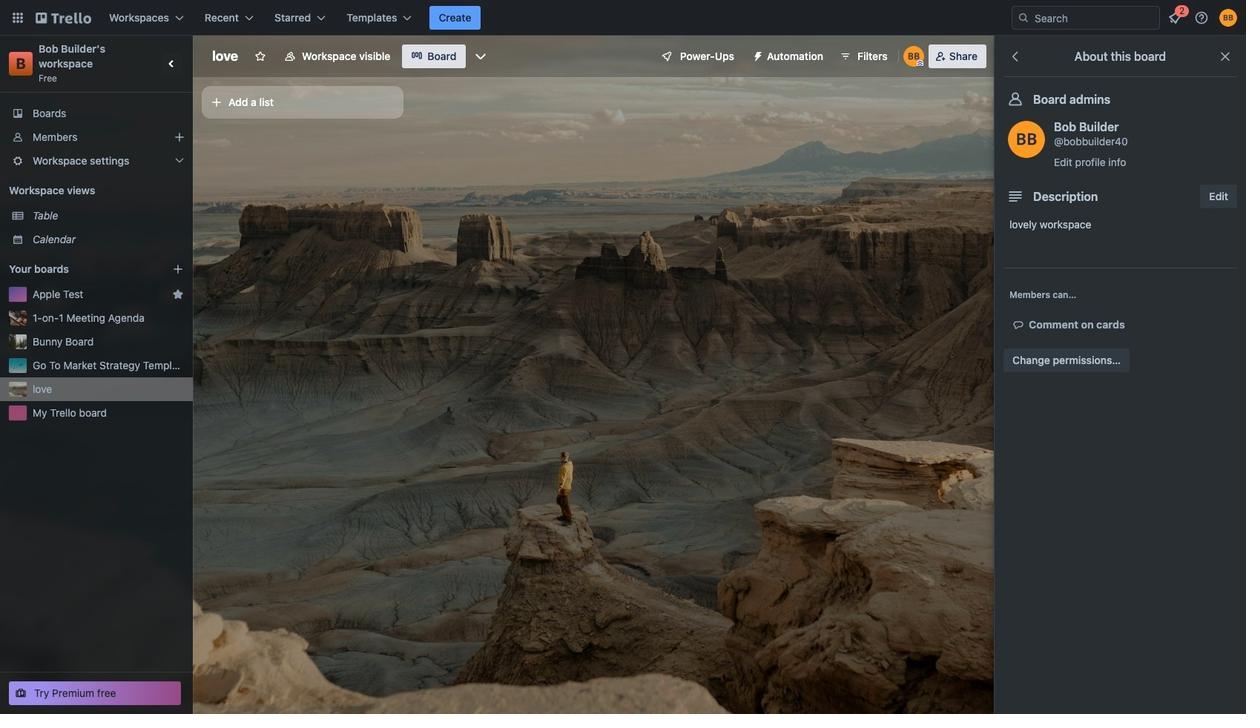 Task type: describe. For each thing, give the bounding box(es) containing it.
starred icon image
[[172, 289, 184, 301]]

1 horizontal spatial sm image
[[1012, 318, 1029, 333]]

back to home image
[[36, 6, 91, 30]]

workspace navigation collapse icon image
[[162, 53, 183, 74]]

Search field
[[1030, 7, 1160, 29]]

1 horizontal spatial bob builder (bobbuilder40) image
[[1009, 121, 1046, 158]]

open information menu image
[[1195, 10, 1210, 25]]

this member is an admin of this board. image
[[917, 60, 924, 67]]

2 notifications image
[[1167, 9, 1185, 27]]



Task type: vqa. For each thing, say whether or not it's contained in the screenshot.
Close icon
no



Task type: locate. For each thing, give the bounding box(es) containing it.
add board image
[[172, 263, 184, 275]]

0 vertical spatial bob builder (bobbuilder40) image
[[1220, 9, 1238, 27]]

2 horizontal spatial bob builder (bobbuilder40) image
[[1220, 9, 1238, 27]]

Board name text field
[[205, 45, 246, 68]]

bob builder (bobbuilder40) image
[[1220, 9, 1238, 27], [904, 46, 925, 67], [1009, 121, 1046, 158]]

0 vertical spatial sm image
[[747, 45, 767, 65]]

1 vertical spatial bob builder (bobbuilder40) image
[[904, 46, 925, 67]]

sm image
[[747, 45, 767, 65], [1012, 318, 1029, 333]]

customize views image
[[473, 49, 488, 64]]

search image
[[1018, 12, 1030, 24]]

star or unstar board image
[[255, 50, 267, 62]]

0 horizontal spatial bob builder (bobbuilder40) image
[[904, 46, 925, 67]]

0 horizontal spatial sm image
[[747, 45, 767, 65]]

1 vertical spatial sm image
[[1012, 318, 1029, 333]]

2 vertical spatial bob builder (bobbuilder40) image
[[1009, 121, 1046, 158]]

your boards with 6 items element
[[9, 261, 150, 278]]

bob builder (bobbuilder40) image inside primary element
[[1220, 9, 1238, 27]]

primary element
[[0, 0, 1247, 36]]



